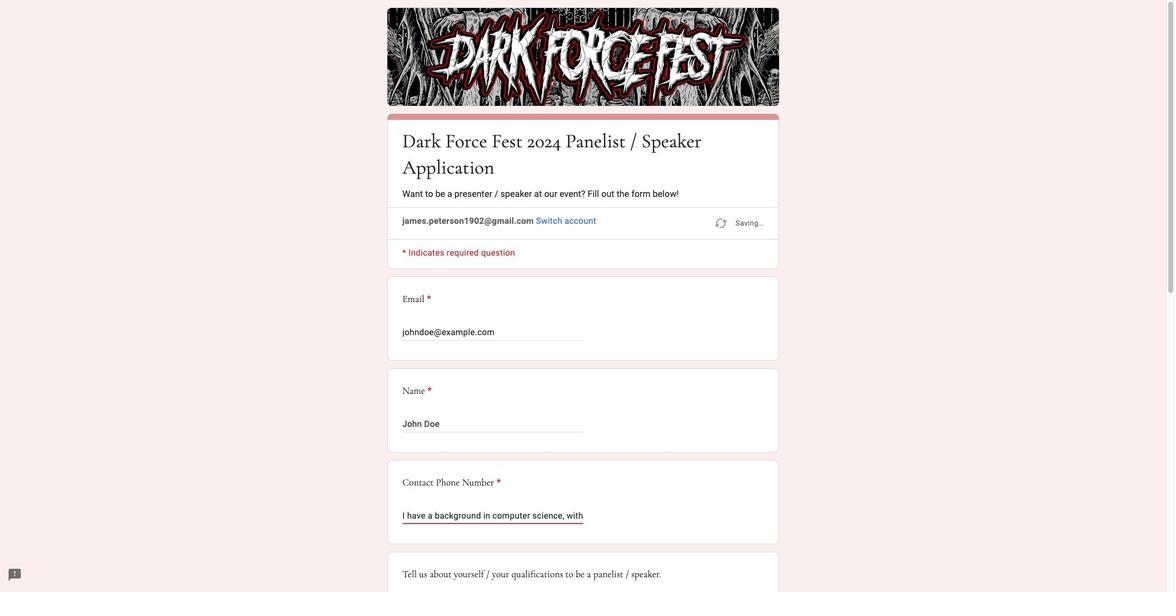 Task type: locate. For each thing, give the bounding box(es) containing it.
Your email email field
[[403, 325, 583, 340]]

4 heading from the top
[[403, 476, 501, 491]]

0 vertical spatial required question element
[[425, 292, 432, 307]]

required question element
[[425, 292, 432, 307], [425, 384, 432, 399], [494, 476, 501, 491]]

heading
[[403, 128, 764, 181], [403, 292, 764, 307], [403, 384, 432, 399], [403, 476, 501, 491]]

list item
[[387, 277, 779, 362]]

2 vertical spatial required question element
[[494, 476, 501, 491]]

3 heading from the top
[[403, 384, 432, 399]]

required question element for 1st heading from the bottom
[[494, 476, 501, 491]]

None text field
[[403, 509, 583, 524]]

list
[[387, 277, 779, 593]]

required question element for 3rd heading from the bottom
[[425, 292, 432, 307]]

1 vertical spatial required question element
[[425, 384, 432, 399]]

status
[[714, 215, 764, 232]]

1 heading from the top
[[403, 128, 764, 181]]

None text field
[[403, 417, 583, 432]]

report a problem to google image
[[7, 568, 22, 583]]



Task type: describe. For each thing, give the bounding box(es) containing it.
required question element for third heading from the top of the page
[[425, 384, 432, 399]]

2 heading from the top
[[403, 292, 764, 307]]



